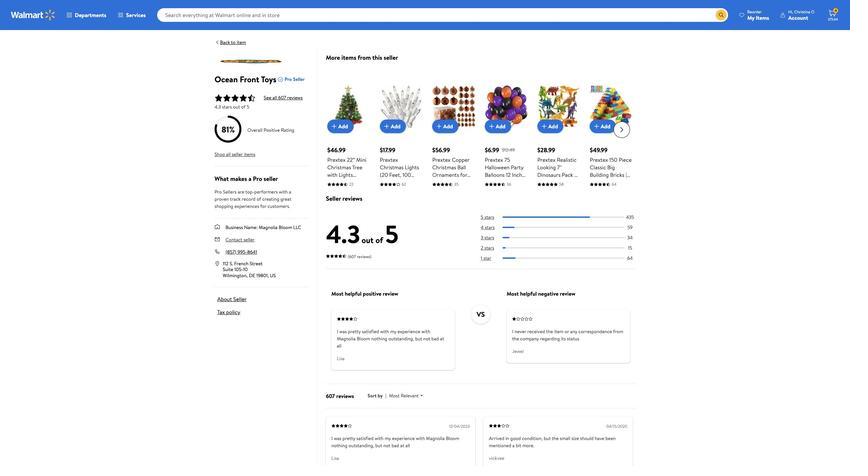 Task type: describe. For each thing, give the bounding box(es) containing it.
sort by |
[[368, 393, 387, 400]]

decoration
[[433, 232, 459, 239]]

twinkle
[[380, 239, 397, 247]]

12 inside '$6.99 $12.49 prextex 75 halloween party balloons 12 inch black, orange and purple balloons with black ribbon for halloween decorations, color themed party, weddings, baby shower, birthday parties, helium quality'
[[506, 171, 511, 179]]

for inside '$6.99 $12.49 prextex 75 halloween party balloons 12 inch black, orange and purple balloons with black ribbon for halloween decorations, color themed party, weddings, baby shower, birthday parties, helium quality'
[[517, 201, 524, 209]]

warm inside $17.99 prextex christmas lights (20 feet, 100 lights) - clear white christmas tree lights with white wire - indoor/outdoor waterproof string lights - warm white twinkle lights
[[380, 232, 394, 239]]

&
[[617, 217, 621, 224]]

s.
[[230, 260, 233, 267]]

regarding
[[541, 336, 560, 343]]

with inside $17.99 prextex christmas lights (20 feet, 100 lights) - clear white christmas tree lights with white wire - indoor/outdoor waterproof string lights - warm white twinkle lights
[[407, 194, 417, 201]]

sizes)
[[458, 247, 471, 254]]

1 vertical spatial my
[[385, 436, 391, 442]]

about seller button
[[215, 296, 250, 303]]

2 balloons from the top
[[485, 194, 505, 201]]

christmas down 100
[[395, 186, 419, 194]]

64 inside product group
[[612, 182, 617, 187]]

105-
[[235, 266, 243, 273]]

holiday
[[433, 224, 451, 232]]

progress bar for 15
[[503, 248, 625, 249]]

stars for 4 stars
[[485, 224, 495, 231]]

0 vertical spatial item
[[237, 39, 246, 46]]

2 add button from the left
[[380, 120, 406, 133]]

walmart image
[[11, 10, 55, 21]]

0 horizontal spatial nothing
[[332, 443, 348, 450]]

proven
[[215, 196, 229, 203]]

add to cart image for $56.99
[[435, 122, 444, 131]]

large left &
[[604, 224, 617, 232]]

set inside $49.99 prextex 150 piece classic big building bricks | compatible with most major brands, stem toy large building bricks set for all ages, boys & girls| large toy blocks |toy building blocks
[[606, 209, 614, 217]]

19801
[[257, 272, 268, 279]]

prextex christmas lights (20 feet, 100 lights) - clear white christmas tree lights with white wire - indoor/outdoor waterproof string lights - warm white twinkle lights image
[[380, 85, 423, 128]]

stars for 2 stars
[[485, 245, 495, 252]]

1 vertical spatial the
[[513, 336, 520, 343]]

for inside $28.99 prextex realistic looking 7" dinosaurs pack of 12 large plastic assorted dinosaur figures with educational dinosaur book, large dinosaur figures, plastic dinosaurs, dinosaur toys set for kids, boys
[[538, 247, 545, 254]]

0 horizontal spatial bad
[[392, 443, 399, 450]]

2 horizontal spatial 5
[[481, 214, 484, 221]]

|toy
[[607, 232, 616, 239]]

most helpful negative review
[[507, 290, 576, 298]]

front
[[240, 73, 259, 85]]

shatterproof
[[433, 201, 463, 209]]

75
[[505, 156, 511, 164]]

4 for 4 stars
[[481, 224, 484, 231]]

0 vertical spatial pretty
[[348, 329, 361, 335]]

christmas up green
[[341, 224, 365, 232]]

prextex for $46.99
[[328, 156, 346, 164]]

1 vertical spatial bricks
[[590, 209, 605, 217]]

35
[[455, 182, 459, 187]]

$17.99 prextex christmas lights (20 feet, 100 lights) - clear white christmas tree lights with white wire - indoor/outdoor waterproof string lights - warm white twinkle lights
[[380, 146, 419, 247]]

with
[[538, 201, 549, 209]]

$6.99 $12.49 prextex 75 halloween party balloons 12 inch black, orange and purple balloons with black ribbon for halloween decorations, color themed party, weddings, baby shower, birthday parties, helium quality
[[485, 146, 525, 262]]

1 vertical spatial lisa
[[332, 455, 339, 462]]

add to cart image for $46.99
[[330, 122, 339, 131]]

christmas up 'lights)'
[[380, 164, 404, 171]]

prextex inside '$6.99 $12.49 prextex 75 halloween party balloons 12 inch black, orange and purple balloons with black ribbon for halloween decorations, color themed party, weddings, baby shower, birthday parties, helium quality'
[[485, 156, 504, 164]]

loop
[[454, 217, 466, 224]]

lights right twinkle
[[399, 239, 413, 247]]

add for $46.99
[[339, 123, 348, 130]]

1 horizontal spatial but
[[416, 336, 423, 343]]

all
[[623, 209, 630, 217]]

little
[[328, 224, 340, 232]]

hi,
[[789, 9, 794, 15]]

add to cart image for $49.99
[[593, 122, 601, 131]]

| inside $46.99 prextex 22" mini christmas tree with lights ornaments and presents - small christmas tree with lights christmas table decorations | little christmas tree - warm white, green
[[358, 217, 359, 224]]

xmas
[[449, 194, 462, 201]]

its
[[562, 336, 566, 343]]

for inside pro sellers are top-performers with a proven track record of creating great shopping experiences for customers.
[[260, 203, 267, 210]]

| inside $49.99 prextex 150 piece classic big building bricks | compatible with most major brands, stem toy large building bricks set for all ages, boys & girls| large toy blocks |toy building blocks
[[626, 171, 627, 179]]

out inside see all 607 reviews 4.3 stars out of 5
[[233, 103, 240, 110]]

lights down the 62
[[392, 194, 406, 201]]

should
[[581, 436, 594, 442]]

pro for sellers
[[215, 189, 222, 195]]

mentioned
[[489, 443, 512, 450]]

ornaments inside $46.99 prextex 22" mini christmas tree with lights ornaments and presents - small christmas tree with lights christmas table decorations | little christmas tree - warm white, green
[[328, 179, 354, 186]]

string
[[380, 224, 394, 232]]

$56.99
[[433, 146, 450, 155]]

pro sellers are top-performers with a proven track record of creating great shopping experiences for customers.
[[215, 189, 292, 210]]

stars for 5 stars
[[485, 214, 495, 221]]

- right wire
[[408, 201, 410, 209]]

4 $75.64
[[829, 8, 839, 22]]

christmas down 22
[[328, 194, 351, 201]]

1 vertical spatial i was pretty satisfied with my experience with magnolia bloom nothing outstanding, but not bad at all
[[332, 436, 460, 450]]

1 vertical spatial magnolia
[[337, 336, 356, 343]]

of inside 4.3 out of 5
[[376, 234, 384, 246]]

progress bar for 435
[[503, 217, 625, 218]]

- left the 62
[[397, 179, 400, 186]]

product group containing $17.99
[[380, 71, 423, 247]]

product group containing $28.99
[[538, 71, 581, 254]]

indoor/outdoor
[[380, 209, 418, 217]]

1 horizontal spatial 4.3
[[326, 217, 361, 251]]

2 add to cart image from the left
[[383, 122, 391, 131]]

1 vertical spatial pretty
[[343, 436, 356, 442]]

back
[[220, 39, 230, 46]]

prextex 150 piece classic big building bricks | compatible with most major brands, stem toy large building bricks set for all ages, boys & girls| large toy blocks |toy building blocks image
[[590, 85, 633, 128]]

0 vertical spatial toy
[[624, 194, 632, 201]]

1 vertical spatial toy
[[618, 224, 626, 232]]

creating
[[262, 196, 279, 203]]

more.
[[523, 443, 535, 450]]

pieces
[[433, 194, 448, 201]]

product group containing $46.99
[[328, 71, 371, 247]]

boys inside $49.99 prextex 150 piece classic big building bricks | compatible with most major brands, stem toy large building bricks set for all ages, boys & girls| large toy blocks |toy building blocks
[[605, 217, 616, 224]]

1 vertical spatial building
[[605, 201, 624, 209]]

0 horizontal spatial outstanding,
[[349, 443, 374, 450]]

tax policy button
[[215, 309, 243, 316]]

positive
[[363, 290, 382, 298]]

christmas down seller reviews
[[328, 209, 351, 217]]

seller up performers
[[264, 175, 278, 183]]

search icon image
[[719, 12, 725, 18]]

0 vertical spatial experience
[[398, 329, 421, 335]]

add button for $6.99
[[485, 120, 511, 133]]

contact seller button
[[226, 236, 255, 243]]

add button for $49.99
[[590, 120, 617, 133]]

5 stars
[[481, 214, 495, 221]]

departments button
[[61, 7, 112, 23]]

1 horizontal spatial 3
[[481, 234, 484, 241]]

name:
[[244, 224, 258, 231]]

1 horizontal spatial at
[[440, 336, 445, 343]]

top-
[[246, 189, 255, 195]]

shop all seller items
[[215, 151, 256, 158]]

christmas down $46.99
[[328, 164, 351, 171]]

back to item link
[[215, 39, 246, 46]]

reviews for 607 reviews
[[337, 393, 354, 400]]

for inside $49.99 prextex 150 piece classic big building bricks | compatible with most major brands, stem toy large building bricks set for all ages, boys & girls| large toy blocks |toy building blocks
[[615, 209, 622, 217]]

1 vertical spatial was
[[334, 436, 342, 442]]

ball
[[458, 164, 466, 171]]

$28.99
[[538, 146, 556, 155]]

clear
[[401, 179, 413, 186]]

record
[[242, 196, 256, 203]]

decorations inside $46.99 prextex 22" mini christmas tree with lights ornaments and presents - small christmas tree with lights christmas table decorations | little christmas tree - warm white, green
[[328, 217, 357, 224]]

1 horizontal spatial blocks
[[611, 239, 626, 247]]

brands,
[[590, 194, 608, 201]]

1 vertical spatial 607
[[326, 393, 335, 400]]

0 vertical spatial my
[[391, 329, 397, 335]]

hanging
[[433, 217, 452, 224]]

set inside $28.99 prextex realistic looking 7" dinosaurs pack of 12 large plastic assorted dinosaur figures with educational dinosaur book, large dinosaur figures, plastic dinosaurs, dinosaur toys set for kids, boys
[[572, 239, 579, 247]]

suite
[[223, 266, 233, 273]]

baby
[[485, 239, 497, 247]]

1 horizontal spatial 64
[[628, 255, 633, 262]]

0 vertical spatial outstanding,
[[389, 336, 414, 343]]

what makes a pro seller
[[215, 175, 278, 183]]

for down copper
[[461, 171, 468, 179]]

services
[[126, 11, 146, 19]]

$49.99 prextex 150 piece classic big building bricks | compatible with most major brands, stem toy large building bricks set for all ages, boys & girls| large toy blocks |toy building blocks
[[590, 146, 632, 247]]

0 vertical spatial building
[[590, 171, 609, 179]]

hi, christina o account
[[789, 9, 815, 21]]

review for most helpful negative review
[[560, 290, 576, 298]]

0 horizontal spatial not
[[384, 443, 391, 450]]

6
[[460, 239, 463, 247]]

add for $28.99
[[549, 123, 559, 130]]

1 horizontal spatial bad
[[432, 336, 439, 343]]

stars for 3 stars
[[485, 234, 495, 241]]

0 horizontal spatial i
[[332, 436, 333, 442]]

- inside $56.99 prextex copper christmas ball ornaments for christmas decorations - 36 pieces xmas tree shatterproof ornaments with hanging loop for holiday and party decoration (combo of 6 styles in 3 sizes)
[[463, 186, 465, 194]]

helpful for negative
[[521, 290, 537, 298]]

contact
[[226, 236, 243, 243]]

0 horizontal spatial items
[[244, 151, 256, 158]]

helpful for positive
[[345, 290, 362, 298]]

0 vertical spatial was
[[340, 329, 347, 335]]

with inside $56.99 prextex copper christmas ball ornaments for christmas decorations - 36 pieces xmas tree shatterproof ornaments with hanging loop for holiday and party decoration (combo of 6 styles in 3 sizes)
[[461, 209, 471, 217]]

and inside $46.99 prextex 22" mini christmas tree with lights ornaments and presents - small christmas tree with lights christmas table decorations | little christmas tree - warm white, green
[[356, 179, 364, 186]]

$56.99 prextex copper christmas ball ornaments for christmas decorations - 36 pieces xmas tree shatterproof ornaments with hanging loop for holiday and party decoration (combo of 6 styles in 3 sizes)
[[433, 146, 474, 254]]

1 vertical spatial satisfied
[[357, 436, 374, 442]]

o
[[812, 9, 815, 15]]

seller right shop
[[232, 151, 243, 158]]

0 horizontal spatial toys
[[261, 73, 277, 85]]

$75.64
[[829, 17, 839, 22]]

most for most relevant
[[389, 393, 400, 400]]

progress bar for 59
[[503, 227, 625, 228]]

seller reviews
[[326, 195, 363, 203]]

arrived in good condition, but the small size should have been mentioned a bit more.
[[489, 436, 616, 450]]

0 vertical spatial nothing
[[372, 336, 388, 343]]

add to cart image for $6.99
[[488, 122, 496, 131]]

stem
[[609, 194, 623, 201]]

table
[[353, 209, 365, 217]]

but inside arrived in good condition, but the small size should have been mentioned a bit more.
[[544, 436, 551, 442]]

12/04/2023
[[450, 424, 470, 430]]

customers.
[[268, 203, 290, 210]]

0 horizontal spatial a
[[249, 175, 252, 183]]

2
[[481, 245, 484, 252]]

girls|
[[590, 224, 602, 232]]

0 vertical spatial i was pretty satisfied with my experience with magnolia bloom nothing outstanding, but not bad at all
[[337, 329, 445, 350]]

add button for $56.99
[[433, 120, 459, 133]]

lights down presents at the left of the page
[[339, 201, 353, 209]]

1 vertical spatial at
[[401, 443, 405, 450]]

tree up 22
[[353, 164, 363, 171]]

0 horizontal spatial magnolia
[[259, 224, 278, 231]]

0 vertical spatial satisfied
[[362, 329, 379, 335]]

purple
[[495, 186, 510, 194]]

lights up clear
[[405, 164, 419, 171]]

green
[[344, 239, 359, 247]]

$12.49
[[502, 147, 515, 154]]

59
[[628, 224, 633, 231]]

christmas left ball
[[433, 164, 457, 171]]

0 vertical spatial white
[[380, 186, 394, 194]]

1 vertical spatial bloom
[[357, 336, 371, 343]]

0 horizontal spatial bloom
[[279, 224, 292, 231]]

large left 58
[[544, 179, 557, 186]]

add for $6.99
[[496, 123, 506, 130]]

2 vertical spatial |
[[386, 393, 387, 400]]

large up "ages,"
[[590, 201, 604, 209]]

product group containing $6.99
[[485, 71, 528, 262]]

of inside pro sellers are top-performers with a proven track record of creating great shopping experiences for customers.
[[257, 196, 261, 203]]

2 horizontal spatial bloom
[[446, 436, 460, 442]]

arrived
[[489, 436, 505, 442]]

0 vertical spatial from
[[358, 53, 371, 62]]

most relevant
[[389, 393, 419, 400]]

correspondence
[[579, 329, 613, 335]]

prextex for $49.99
[[590, 156, 609, 164]]

- left the small
[[349, 186, 351, 194]]

0 horizontal spatial but
[[376, 443, 383, 450]]

orange
[[500, 179, 518, 186]]

tree inside $17.99 prextex christmas lights (20 feet, 100 lights) - clear white christmas tree lights with white wire - indoor/outdoor waterproof string lights - warm white twinkle lights
[[380, 194, 390, 201]]



Task type: locate. For each thing, give the bounding box(es) containing it.
2 horizontal spatial a
[[513, 443, 515, 450]]

set right kids,
[[572, 239, 579, 247]]

1 star
[[481, 255, 492, 262]]

1 horizontal spatial seller
[[293, 76, 305, 83]]

decorations down seller reviews
[[328, 217, 357, 224]]

wilmington,
[[223, 272, 248, 279]]

add up $56.99
[[444, 123, 453, 130]]

0 vertical spatial at
[[440, 336, 445, 343]]

1 progress bar from the top
[[503, 217, 625, 218]]

for down creating
[[260, 203, 267, 210]]

out right green
[[362, 234, 374, 246]]

most for most helpful negative review
[[507, 290, 519, 298]]

review for most helpful positive review
[[383, 290, 399, 298]]

with inside $49.99 prextex 150 piece classic big building bricks | compatible with most major brands, stem toy large building bricks set for all ages, boys & girls| large toy blocks |toy building blocks
[[619, 179, 629, 186]]

prextex down "$49.99" on the right top
[[590, 156, 609, 164]]

of left 6
[[453, 239, 458, 247]]

and inside '$6.99 $12.49 prextex 75 halloween party balloons 12 inch black, orange and purple balloons with black ribbon for halloween decorations, color themed party, weddings, baby shower, birthday parties, helium quality'
[[485, 186, 494, 194]]

1 vertical spatial seller
[[326, 195, 341, 203]]

81%
[[222, 124, 235, 135]]

2 horizontal spatial |
[[626, 171, 627, 179]]

2 warm from the left
[[380, 232, 394, 239]]

2 horizontal spatial but
[[544, 436, 551, 442]]

product group containing $56.99
[[433, 71, 476, 254]]

6 product group from the left
[[590, 71, 633, 247]]

- right 35
[[463, 186, 465, 194]]

1 vertical spatial reviews
[[343, 195, 363, 203]]

$17.99
[[380, 146, 396, 155]]

5 add from the left
[[549, 123, 559, 130]]

add to cart image
[[435, 122, 444, 131], [488, 122, 496, 131], [593, 122, 601, 131]]

1 horizontal spatial 607
[[326, 393, 335, 400]]

seller for about seller
[[233, 296, 247, 303]]

2 vertical spatial pro
[[215, 189, 222, 195]]

0 horizontal spatial helpful
[[345, 290, 362, 298]]

blocks
[[590, 232, 606, 239], [611, 239, 626, 247]]

policy
[[226, 309, 241, 316]]

1 add from the left
[[339, 123, 348, 130]]

party,
[[485, 232, 499, 239]]

0 vertical spatial 607
[[278, 94, 286, 101]]

0 vertical spatial lisa
[[337, 356, 345, 362]]

lights down indoor/outdoor
[[396, 224, 410, 232]]

6 add button from the left
[[590, 120, 617, 133]]

1 prextex from the left
[[328, 156, 346, 164]]

prextex inside $28.99 prextex realistic looking 7" dinosaurs pack of 12 large plastic assorted dinosaur figures with educational dinosaur book, large dinosaur figures, plastic dinosaurs, dinosaur toys set for kids, boys
[[538, 156, 556, 164]]

from left this
[[358, 53, 371, 62]]

blocks left |toy
[[590, 232, 606, 239]]

1 vertical spatial halloween
[[485, 209, 510, 217]]

1 horizontal spatial add to cart image
[[488, 122, 496, 131]]

1 vertical spatial outstanding,
[[349, 443, 374, 450]]

balloons up purple
[[485, 171, 505, 179]]

36 right 35
[[466, 186, 472, 194]]

item left or
[[555, 329, 564, 335]]

3 left baby
[[481, 234, 484, 241]]

1 horizontal spatial |
[[386, 393, 387, 400]]

- left green
[[339, 232, 341, 239]]

large
[[544, 179, 557, 186], [590, 201, 604, 209], [538, 217, 551, 224], [604, 224, 617, 232]]

and inside $56.99 prextex copper christmas ball ornaments for christmas decorations - 36 pieces xmas tree shatterproof ornaments with hanging loop for holiday and party decoration (combo of 6 styles in 3 sizes)
[[452, 224, 460, 232]]

a right makes
[[249, 175, 252, 183]]

4 inside the 4 $75.64
[[835, 8, 838, 13]]

of
[[241, 103, 246, 110], [575, 171, 580, 179], [257, 196, 261, 203], [376, 234, 384, 246], [453, 239, 458, 247]]

1 horizontal spatial 4
[[835, 8, 838, 13]]

parties,
[[506, 247, 524, 254]]

0 horizontal spatial 64
[[612, 182, 617, 187]]

3 add button from the left
[[433, 120, 459, 133]]

5 product group from the left
[[538, 71, 581, 254]]

| right by
[[386, 393, 387, 400]]

add up $46.99
[[339, 123, 348, 130]]

balloons down black,
[[485, 194, 505, 201]]

ornaments up holiday
[[433, 209, 459, 217]]

2 review from the left
[[560, 290, 576, 298]]

112 s. french street suite 105-10 wilmington, de 19801 , us
[[223, 260, 276, 279]]

pro for seller
[[285, 76, 292, 83]]

2 halloween from the top
[[485, 209, 510, 217]]

building up major
[[590, 171, 609, 179]]

are
[[238, 189, 245, 195]]

waterproof
[[380, 217, 408, 224]]

1 vertical spatial experience
[[392, 436, 415, 442]]

a
[[249, 175, 252, 183], [289, 189, 291, 195], [513, 443, 515, 450]]

1 horizontal spatial toys
[[560, 239, 570, 247]]

add up '$17.99' on the left
[[391, 123, 401, 130]]

3 prextex from the left
[[433, 156, 451, 164]]

5 up overall
[[247, 103, 250, 110]]

1 vertical spatial white
[[380, 201, 394, 209]]

progress bar
[[503, 217, 625, 218], [503, 227, 625, 228], [503, 237, 625, 239], [503, 248, 625, 249], [503, 258, 625, 259]]

big
[[608, 164, 615, 171]]

2 helpful from the left
[[521, 290, 537, 298]]

seller down the name:
[[244, 236, 255, 243]]

add up $12.49
[[496, 123, 506, 130]]

from inside the i never received the item or any correspondence from the company regarding its status
[[614, 329, 624, 335]]

party inside $56.99 prextex copper christmas ball ornaments for christmas decorations - 36 pieces xmas tree shatterproof ornaments with hanging loop for holiday and party decoration (combo of 6 styles in 3 sizes)
[[462, 224, 474, 232]]

a up great
[[289, 189, 291, 195]]

prextex for $56.99
[[433, 156, 451, 164]]

toy right stem
[[624, 194, 632, 201]]

lights
[[405, 164, 419, 171], [339, 171, 353, 179], [392, 194, 406, 201], [339, 201, 353, 209], [396, 224, 410, 232], [399, 239, 413, 247]]

add up $28.99
[[549, 123, 559, 130]]

prextex inside $17.99 prextex christmas lights (20 feet, 100 lights) - clear white christmas tree lights with white wire - indoor/outdoor waterproof string lights - warm white twinkle lights
[[380, 156, 398, 164]]

seller
[[384, 53, 398, 62], [232, 151, 243, 158], [264, 175, 278, 183], [244, 236, 255, 243]]

outstanding,
[[389, 336, 414, 343], [349, 443, 374, 450]]

0 vertical spatial the
[[547, 329, 554, 335]]

2 vertical spatial a
[[513, 443, 515, 450]]

book,
[[560, 209, 574, 217]]

dinosaurs
[[538, 171, 561, 179]]

in left good
[[506, 436, 510, 442]]

1 vertical spatial plastic
[[558, 224, 573, 232]]

1 horizontal spatial pro
[[253, 175, 262, 183]]

1 halloween from the top
[[485, 164, 510, 171]]

ocean front toys logo image
[[215, 57, 288, 66]]

for left all
[[615, 209, 622, 217]]

4.3 inside see all 607 reviews 4.3 stars out of 5
[[215, 103, 221, 110]]

shop all seller items link
[[215, 151, 256, 158]]

for
[[461, 171, 468, 179], [517, 201, 524, 209], [260, 203, 267, 210], [615, 209, 622, 217], [467, 217, 474, 224], [538, 247, 545, 254]]

2 vertical spatial magnolia
[[426, 436, 445, 442]]

15
[[629, 245, 633, 252]]

1 horizontal spatial 12
[[538, 179, 542, 186]]

,
[[268, 272, 269, 279]]

0 vertical spatial set
[[606, 209, 614, 217]]

party inside '$6.99 $12.49 prextex 75 halloween party balloons 12 inch black, orange and purple balloons with black ribbon for halloween decorations, color themed party, weddings, baby shower, birthday parties, helium quality'
[[511, 164, 524, 171]]

track
[[230, 196, 241, 203]]

with inside pro sellers are top-performers with a proven track record of creating great shopping experiences for customers.
[[279, 189, 288, 195]]

llc
[[294, 224, 301, 231]]

36 inside $56.99 prextex copper christmas ball ornaments for christmas decorations - 36 pieces xmas tree shatterproof ornaments with hanging loop for holiday and party decoration (combo of 6 styles in 3 sizes)
[[466, 186, 472, 194]]

0 horizontal spatial blocks
[[590, 232, 606, 239]]

bloom
[[279, 224, 292, 231], [357, 336, 371, 343], [446, 436, 460, 442]]

1 horizontal spatial a
[[289, 189, 291, 195]]

add to cart image
[[330, 122, 339, 131], [383, 122, 391, 131], [541, 122, 549, 131]]

(607
[[348, 254, 356, 260]]

figures
[[560, 194, 577, 201]]

experience
[[398, 329, 421, 335], [392, 436, 415, 442]]

relevant
[[401, 393, 419, 400]]

more items from this seller
[[326, 53, 398, 62]]

3
[[481, 234, 484, 241], [454, 247, 457, 254]]

2 vertical spatial the
[[552, 436, 559, 442]]

1 vertical spatial decorations
[[328, 217, 357, 224]]

2 prextex from the left
[[380, 156, 398, 164]]

0 vertical spatial 4
[[835, 8, 838, 13]]

0 horizontal spatial review
[[383, 290, 399, 298]]

piece
[[619, 156, 632, 164]]

nothing
[[372, 336, 388, 343], [332, 443, 348, 450]]

2 horizontal spatial magnolia
[[426, 436, 445, 442]]

64 up stem
[[612, 182, 617, 187]]

1 vertical spatial bad
[[392, 443, 399, 450]]

large down with in the right of the page
[[538, 217, 551, 224]]

2 horizontal spatial add to cart image
[[541, 122, 549, 131]]

compatible
[[590, 179, 618, 186]]

stars inside see all 607 reviews 4.3 stars out of 5
[[222, 103, 232, 110]]

1 helpful from the left
[[345, 290, 362, 298]]

white left wire
[[380, 201, 394, 209]]

set left &
[[606, 209, 614, 217]]

prextex 75 halloween party balloons 12 inch black, orange and purple balloons with black ribbon for halloween decorations, color themed party, weddings, baby shower, birthday parties, helium quality image
[[485, 85, 528, 128]]

1 vertical spatial out
[[362, 234, 374, 246]]

1 horizontal spatial add to cart image
[[383, 122, 391, 131]]

prextex for $17.99
[[380, 156, 398, 164]]

warm right little
[[342, 232, 356, 239]]

warm down the waterproof
[[380, 232, 394, 239]]

$28.99 prextex realistic looking 7" dinosaurs pack of 12 large plastic assorted dinosaur figures with educational dinosaur book, large dinosaur figures, plastic dinosaurs, dinosaur toys set for kids, boys
[[538, 146, 580, 254]]

educational
[[550, 201, 578, 209]]

seller for pro seller
[[293, 76, 305, 83]]

0 horizontal spatial 4
[[481, 224, 484, 231]]

1 horizontal spatial boys
[[605, 217, 616, 224]]

most inside $49.99 prextex 150 piece classic big building bricks | compatible with most major brands, stem toy large building bricks set for all ages, boys & girls| large toy blocks |toy building blocks
[[590, 186, 602, 194]]

2 vertical spatial white
[[395, 232, 409, 239]]

add to cart image up $46.99
[[330, 122, 339, 131]]

1 horizontal spatial item
[[555, 329, 564, 335]]

- right the waterproof
[[411, 224, 413, 232]]

decorations,
[[485, 217, 515, 224]]

not
[[424, 336, 431, 343], [384, 443, 391, 450]]

150
[[610, 156, 618, 164]]

1 horizontal spatial i
[[337, 329, 338, 335]]

0 horizontal spatial 3
[[454, 247, 457, 254]]

add to cart image up $6.99
[[488, 122, 496, 131]]

1 horizontal spatial helpful
[[521, 290, 537, 298]]

1 vertical spatial |
[[358, 217, 359, 224]]

of inside see all 607 reviews 4.3 stars out of 5
[[241, 103, 246, 110]]

5 down indoor/outdoor
[[385, 217, 399, 251]]

5 prextex from the left
[[538, 156, 556, 164]]

prextex for $28.99
[[538, 156, 556, 164]]

add for $56.99
[[444, 123, 453, 130]]

items right more
[[342, 53, 357, 62]]

the inside arrived in good condition, but the small size should have been mentioned a bit more.
[[552, 436, 559, 442]]

1 add to cart image from the left
[[435, 122, 444, 131]]

services button
[[112, 7, 152, 23]]

tree
[[353, 164, 363, 171], [353, 194, 363, 201], [380, 194, 390, 201], [463, 194, 473, 201], [328, 232, 338, 239]]

stars up 4 stars
[[485, 214, 495, 221]]

1 horizontal spatial 36
[[507, 182, 512, 187]]

christmas up pieces
[[433, 179, 457, 186]]

2 vertical spatial building
[[590, 239, 609, 247]]

ornaments
[[433, 171, 459, 179], [328, 179, 354, 186], [433, 209, 459, 217]]

4 product group from the left
[[485, 71, 528, 262]]

in right styles
[[448, 247, 452, 254]]

good
[[511, 436, 521, 442]]

toys inside $28.99 prextex realistic looking 7" dinosaurs pack of 12 large plastic assorted dinosaur figures with educational dinosaur book, large dinosaur figures, plastic dinosaurs, dinosaur toys set for kids, boys
[[560, 239, 570, 247]]

add button for $46.99
[[328, 120, 354, 133]]

a left bit
[[513, 443, 515, 450]]

of inside $28.99 prextex realistic looking 7" dinosaurs pack of 12 large plastic assorted dinosaur figures with educational dinosaur book, large dinosaur figures, plastic dinosaurs, dinosaur toys set for kids, boys
[[575, 171, 580, 179]]

add to cart image up $56.99
[[435, 122, 444, 131]]

3 add to cart image from the left
[[541, 122, 549, 131]]

of down performers
[[257, 196, 261, 203]]

of inside $56.99 prextex copper christmas ball ornaments for christmas decorations - 36 pieces xmas tree shatterproof ornaments with hanging loop for holiday and party decoration (combo of 6 styles in 3 sizes)
[[453, 239, 458, 247]]

stars up 81%
[[222, 103, 232, 110]]

add button up $46.99
[[328, 120, 354, 133]]

1 horizontal spatial out
[[362, 234, 374, 246]]

1 vertical spatial from
[[614, 329, 624, 335]]

reviews for seller reviews
[[343, 195, 363, 203]]

items up the what makes a pro seller
[[244, 151, 256, 158]]

boys inside $28.99 prextex realistic looking 7" dinosaurs pack of 12 large plastic assorted dinosaur figures with educational dinosaur book, large dinosaur figures, plastic dinosaurs, dinosaur toys set for kids, boys
[[559, 247, 570, 254]]

next slide for sellerpage list image
[[614, 122, 631, 138]]

reviews inside see all 607 reviews 4.3 stars out of 5
[[287, 94, 303, 101]]

3 progress bar from the top
[[503, 237, 625, 239]]

6 add from the left
[[601, 123, 611, 130]]

product group
[[328, 71, 371, 247], [380, 71, 423, 247], [433, 71, 476, 254], [485, 71, 528, 262], [538, 71, 581, 254], [590, 71, 633, 247]]

plastic up the figures
[[558, 179, 574, 186]]

3 add from the left
[[444, 123, 453, 130]]

black,
[[485, 179, 499, 186]]

add to cart image up $28.99
[[541, 122, 549, 131]]

sort
[[368, 393, 377, 400]]

stars right 2
[[485, 245, 495, 252]]

2 progress bar from the top
[[503, 227, 625, 228]]

i inside the i never received the item or any correspondence from the company regarding its status
[[513, 329, 514, 335]]

5 up 4 stars
[[481, 214, 484, 221]]

add button up "$49.99" on the right top
[[590, 120, 617, 133]]

2 product group from the left
[[380, 71, 423, 247]]

the left small
[[552, 436, 559, 442]]

4 add from the left
[[496, 123, 506, 130]]

dinosaurs,
[[538, 232, 562, 239]]

decorations inside $56.99 prextex copper christmas ball ornaments for christmas decorations - 36 pieces xmas tree shatterproof ornaments with hanging loop for holiday and party decoration (combo of 6 styles in 3 sizes)
[[433, 186, 462, 194]]

1 horizontal spatial decorations
[[433, 186, 462, 194]]

Search search field
[[157, 8, 729, 22]]

for right loop
[[467, 217, 474, 224]]

| up green
[[358, 217, 359, 224]]

boys right kids,
[[559, 247, 570, 254]]

in inside $56.99 prextex copper christmas ball ornaments for christmas decorations - 36 pieces xmas tree shatterproof ornaments with hanging loop for holiday and party decoration (combo of 6 styles in 3 sizes)
[[448, 247, 452, 254]]

dinosaur
[[538, 194, 559, 201], [538, 209, 559, 217], [552, 217, 573, 224], [538, 239, 559, 247]]

2 vertical spatial seller
[[233, 296, 247, 303]]

4.3 down ocean
[[215, 103, 221, 110]]

1 review from the left
[[383, 290, 399, 298]]

0 horizontal spatial pro
[[215, 189, 222, 195]]

progress bar for 64
[[503, 258, 625, 259]]

1 warm from the left
[[342, 232, 356, 239]]

0 vertical spatial pro
[[285, 76, 292, 83]]

1 horizontal spatial bricks
[[611, 171, 625, 179]]

plastic down book, on the top right of page
[[558, 224, 573, 232]]

5 inside see all 607 reviews 4.3 stars out of 5
[[247, 103, 250, 110]]

2 add from the left
[[391, 123, 401, 130]]

to
[[231, 39, 236, 46]]

0 vertical spatial plastic
[[558, 179, 574, 186]]

1
[[481, 255, 483, 262]]

prextex inside $56.99 prextex copper christmas ball ornaments for christmas decorations - 36 pieces xmas tree shatterproof ornaments with hanging loop for holiday and party decoration (combo of 6 styles in 3 sizes)
[[433, 156, 451, 164]]

ocean front toys
[[215, 73, 277, 85]]

0 vertical spatial items
[[342, 53, 357, 62]]

5 progress bar from the top
[[503, 258, 625, 259]]

birthday
[[485, 247, 505, 254]]

add to cart image up "$49.99" on the right top
[[593, 122, 601, 131]]

1 add to cart image from the left
[[330, 122, 339, 131]]

prextex inside $46.99 prextex 22" mini christmas tree with lights ornaments and presents - small christmas tree with lights christmas table decorations | little christmas tree - warm white, green
[[328, 156, 346, 164]]

Walmart Site-Wide search field
[[157, 8, 729, 22]]

1 horizontal spatial party
[[511, 164, 524, 171]]

4 prextex from the left
[[485, 156, 504, 164]]

item inside the i never received the item or any correspondence from the company regarding its status
[[555, 329, 564, 335]]

6 prextex from the left
[[590, 156, 609, 164]]

a inside pro sellers are top-performers with a proven track record of creating great shopping experiences for customers.
[[289, 189, 291, 195]]

1 add button from the left
[[328, 120, 354, 133]]

0 vertical spatial balloons
[[485, 171, 505, 179]]

0 vertical spatial boys
[[605, 217, 616, 224]]

at
[[440, 336, 445, 343], [401, 443, 405, 450]]

presents
[[328, 186, 348, 194]]

reviews down the small
[[343, 195, 363, 203]]

tree down 22
[[353, 194, 363, 201]]

clear search field text image
[[708, 12, 714, 18]]

color
[[485, 224, 499, 232]]

christina
[[795, 9, 811, 15]]

i for most helpful negative review
[[513, 329, 514, 335]]

balloons
[[485, 171, 505, 179], [485, 194, 505, 201]]

607 inside see all 607 reviews 4.3 stars out of 5
[[278, 94, 286, 101]]

2 vertical spatial bloom
[[446, 436, 460, 442]]

was
[[340, 329, 347, 335], [334, 436, 342, 442]]

toy
[[624, 194, 632, 201], [618, 224, 626, 232]]

0 horizontal spatial out
[[233, 103, 240, 110]]

prextex copper christmas ball ornaments for christmas decorations - 36 pieces xmas tree shatterproof ornaments with hanging loop for holiday and party decoration (combo of 6 styles in 3 sizes) image
[[433, 85, 476, 128]]

helpful left negative
[[521, 290, 537, 298]]

progress bar for 34
[[503, 237, 625, 239]]

french
[[234, 260, 249, 267]]

warm inside $46.99 prextex 22" mini christmas tree with lights ornaments and presents - small christmas tree with lights christmas table decorations | little christmas tree - warm white, green
[[342, 232, 356, 239]]

product group containing $49.99
[[590, 71, 633, 247]]

12 down looking
[[538, 179, 542, 186]]

1 horizontal spatial set
[[606, 209, 614, 217]]

0 horizontal spatial 36
[[466, 186, 472, 194]]

lights)
[[380, 179, 396, 186]]

white right string
[[395, 232, 409, 239]]

0 horizontal spatial add to cart image
[[435, 122, 444, 131]]

toys right kids,
[[560, 239, 570, 247]]

in inside arrived in good condition, but the small size should have been mentioned a bit more.
[[506, 436, 510, 442]]

toys
[[261, 73, 277, 85], [560, 239, 570, 247]]

a inside arrived in good condition, but the small size should have been mentioned a bit more.
[[513, 443, 515, 450]]

of down string
[[376, 234, 384, 246]]

1 horizontal spatial nothing
[[372, 336, 388, 343]]

2 add to cart image from the left
[[488, 122, 496, 131]]

0 vertical spatial not
[[424, 336, 431, 343]]

4 progress bar from the top
[[503, 248, 625, 249]]

prextex inside $49.99 prextex 150 piece classic big building bricks | compatible with most major brands, stem toy large building bricks set for all ages, boys & girls| large toy blocks |toy building blocks
[[590, 156, 609, 164]]

(857) 995-8641
[[226, 249, 257, 256]]

tree right xmas
[[463, 194, 473, 201]]

of down ocean front toys
[[241, 103, 246, 110]]

12
[[506, 171, 511, 179], [538, 179, 542, 186]]

1 vertical spatial balloons
[[485, 194, 505, 201]]

1 horizontal spatial bloom
[[357, 336, 371, 343]]

prextex down $46.99
[[328, 156, 346, 164]]

4 stars
[[481, 224, 495, 231]]

decorations up the shatterproof
[[433, 186, 462, 194]]

1 vertical spatial 4.3
[[326, 217, 361, 251]]

1 vertical spatial boys
[[559, 247, 570, 254]]

what
[[215, 175, 229, 183]]

0 vertical spatial bad
[[432, 336, 439, 343]]

0 horizontal spatial from
[[358, 53, 371, 62]]

add button up $6.99
[[485, 120, 511, 133]]

0 vertical spatial |
[[626, 171, 627, 179]]

reviews)
[[357, 254, 372, 260]]

5
[[247, 103, 250, 110], [481, 214, 484, 221], [385, 217, 399, 251]]

reorder my items
[[748, 9, 770, 21]]

with inside '$6.99 $12.49 prextex 75 halloween party balloons 12 inch black, orange and purple balloons with black ribbon for halloween decorations, color themed party, weddings, baby shower, birthday parties, helium quality'
[[506, 194, 517, 201]]

add for $49.99
[[601, 123, 611, 130]]

4 for 4 $75.64
[[835, 8, 838, 13]]

0 horizontal spatial 12
[[506, 171, 511, 179]]

1 product group from the left
[[328, 71, 371, 247]]

party up 6
[[462, 224, 474, 232]]

1 balloons from the top
[[485, 171, 505, 179]]

back to item
[[220, 39, 246, 46]]

bit
[[516, 443, 522, 450]]

3 inside $56.99 prextex copper christmas ball ornaments for christmas decorations - 36 pieces xmas tree shatterproof ornaments with hanging loop for holiday and party decoration (combo of 6 styles in 3 sizes)
[[454, 247, 457, 254]]

0 horizontal spatial set
[[572, 239, 579, 247]]

3 add to cart image from the left
[[593, 122, 601, 131]]

ornaments up 35
[[433, 171, 459, 179]]

36 right black,
[[507, 182, 512, 187]]

0 horizontal spatial in
[[448, 247, 452, 254]]

most
[[590, 186, 602, 194], [332, 290, 344, 298], [507, 290, 519, 298], [389, 393, 400, 400]]

i for most helpful positive review
[[337, 329, 338, 335]]

4 add button from the left
[[485, 120, 511, 133]]

435
[[627, 214, 635, 221]]

most helpful positive review
[[332, 290, 399, 298]]

0 vertical spatial halloween
[[485, 164, 510, 171]]

review right negative
[[560, 290, 576, 298]]

add to cart image for $28.99
[[541, 122, 549, 131]]

lisa
[[337, 356, 345, 362], [332, 455, 339, 462]]

my
[[748, 14, 755, 21]]

major
[[604, 186, 617, 194]]

positive
[[264, 127, 280, 134]]

3 product group from the left
[[433, 71, 476, 254]]

tree inside $56.99 prextex copper christmas ball ornaments for christmas decorations - 36 pieces xmas tree shatterproof ornaments with hanging loop for holiday and party decoration (combo of 6 styles in 3 sizes)
[[463, 194, 473, 201]]

copper
[[452, 156, 470, 164]]

toys up see
[[261, 73, 277, 85]]

review
[[383, 290, 399, 298], [560, 290, 576, 298]]

1 horizontal spatial 5
[[385, 217, 399, 251]]

makes
[[230, 175, 247, 183]]

tree left green
[[328, 232, 338, 239]]

small
[[560, 436, 571, 442]]

for left kids,
[[538, 247, 545, 254]]

the up the regarding on the right of the page
[[547, 329, 554, 335]]

reviews down pro seller
[[287, 94, 303, 101]]

pro inside pro sellers are top-performers with a proven track record of creating great shopping experiences for customers.
[[215, 189, 222, 195]]

stars down color
[[485, 234, 495, 241]]

4.3 out of 5
[[326, 217, 399, 251]]

all inside see all 607 reviews 4.3 stars out of 5
[[273, 94, 277, 101]]

1 vertical spatial 4
[[481, 224, 484, 231]]

prextex realistic looking 7" dinosaurs pack of 12 large plastic assorted dinosaur figures with educational dinosaur book, large dinosaur figures, plastic dinosaurs, dinosaur toys set for kids, boys image
[[538, 85, 581, 128]]

and right holiday
[[452, 224, 460, 232]]

bad
[[432, 336, 439, 343], [392, 443, 399, 450]]

2 vertical spatial reviews
[[337, 393, 354, 400]]

lights up 22
[[339, 171, 353, 179]]

and left purple
[[485, 186, 494, 194]]

star
[[484, 255, 492, 262]]

seller right this
[[384, 53, 398, 62]]

most for most helpful positive review
[[332, 290, 344, 298]]

prextex 22" mini christmas tree with lights ornaments and presents - small christmas tree with lights christmas table decorations | little christmas tree - warm white, green image
[[328, 85, 371, 128]]

1 vertical spatial but
[[544, 436, 551, 442]]

add button for $28.99
[[538, 120, 564, 133]]

5 add button from the left
[[538, 120, 564, 133]]

0 vertical spatial seller
[[293, 76, 305, 83]]

building down girls|
[[590, 239, 609, 247]]

12 inside $28.99 prextex realistic looking 7" dinosaurs pack of 12 large plastic assorted dinosaur figures with educational dinosaur book, large dinosaur figures, plastic dinosaurs, dinosaur toys set for kids, boys
[[538, 179, 542, 186]]

out inside 4.3 out of 5
[[362, 234, 374, 246]]



Task type: vqa. For each thing, say whether or not it's contained in the screenshot.


